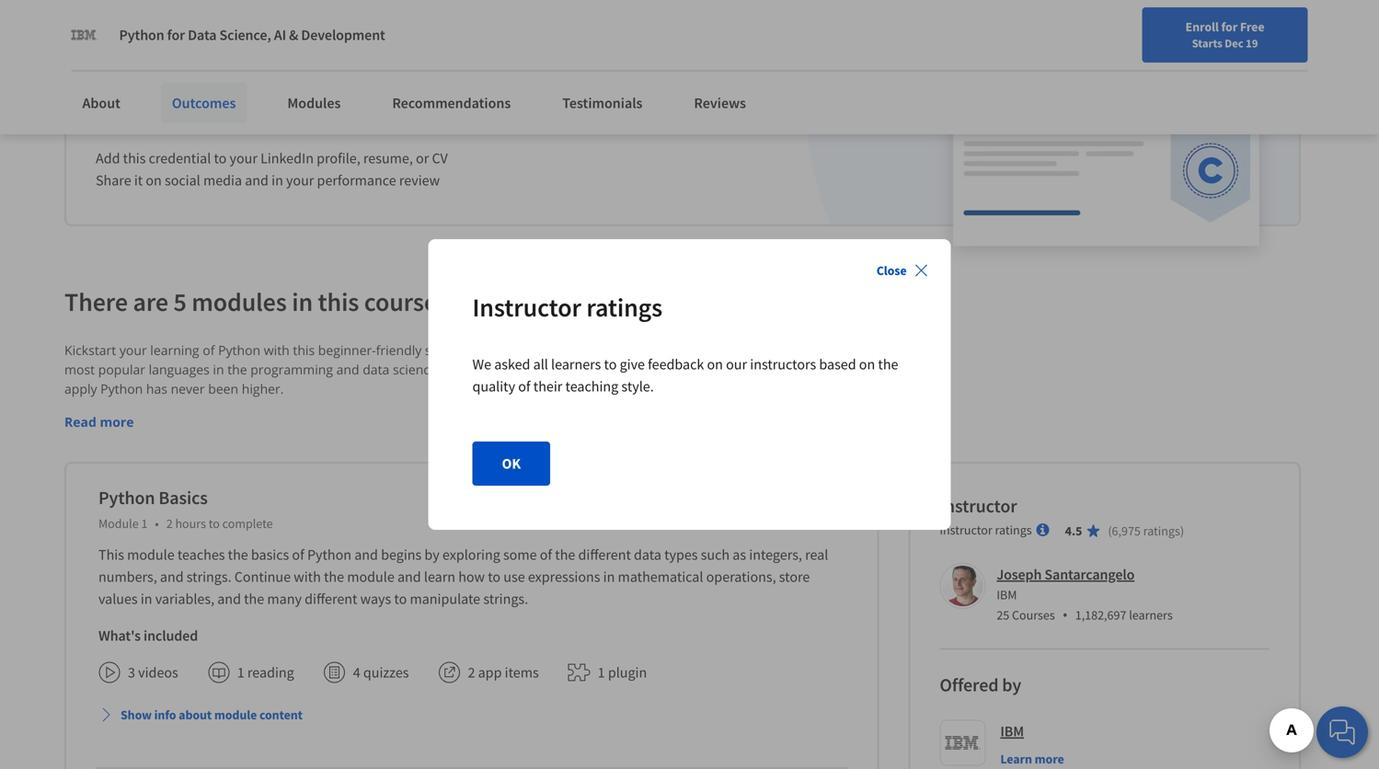 Task type: locate. For each thing, give the bounding box(es) containing it.
of
[[203, 342, 215, 359], [743, 342, 755, 359], [518, 377, 531, 396], [292, 546, 304, 564], [540, 546, 552, 564]]

python right ibm image
[[119, 26, 164, 44]]

ibm inside the joseph santarcangelo ibm 25 courses • 1,182,697 learners
[[997, 587, 1017, 603]]

and down beginner-
[[336, 361, 359, 378]]

for left data
[[167, 26, 185, 44]]

for up "dec"
[[1222, 18, 1238, 35]]

as
[[733, 546, 746, 564]]

recommendations link
[[381, 83, 522, 123]]

0 horizontal spatial more
[[100, 413, 134, 431]]

module up 'numbers,'
[[127, 546, 175, 564]]

instructor ratings
[[473, 291, 663, 323], [940, 522, 1032, 539]]

2 left hours
[[166, 516, 173, 532]]

offered
[[940, 674, 999, 697]]

more for read more
[[100, 413, 134, 431]]

in inside add this credential to your linkedin profile, resume, or cv share it on social media and in your performance review
[[272, 171, 283, 190]]

reviews
[[694, 94, 746, 112]]

instructor ratings for ok
[[473, 291, 663, 323]]

2 left app
[[468, 664, 475, 682]]

ratings right 6,975
[[1144, 523, 1180, 539]]

instructor up joseph santarcangelo icon
[[940, 522, 993, 539]]

0 vertical spatial different
[[578, 546, 631, 564]]

integers,
[[749, 546, 802, 564]]

the down the continue
[[244, 590, 264, 608]]

course up demand
[[490, 342, 530, 359]]

one
[[716, 342, 739, 359]]

what's included
[[98, 627, 198, 645]]

learners
[[551, 355, 601, 374], [1129, 607, 1173, 624]]

quality
[[473, 377, 515, 396]]

on inside add this credential to your linkedin profile, resume, or cv share it on social media and in your performance review
[[146, 171, 162, 190]]

or
[[416, 149, 429, 168]]

modules
[[192, 286, 287, 318]]

2 horizontal spatial on
[[859, 355, 875, 374]]

ratings
[[586, 291, 663, 323], [995, 522, 1032, 539], [1144, 523, 1180, 539]]

and up variables,
[[160, 568, 184, 586]]

1 vertical spatial data
[[634, 546, 662, 564]]

the up ability at the right of the page
[[758, 342, 778, 359]]

more right read
[[100, 413, 134, 431]]

1 horizontal spatial learners
[[1129, 607, 1173, 624]]

an
[[594, 342, 609, 359]]

1 horizontal spatial strings.
[[483, 590, 528, 608]]

1 horizontal spatial by
[[576, 342, 591, 359]]

1 vertical spatial by
[[425, 546, 440, 564]]

feedback
[[648, 355, 704, 374]]

more inside button
[[100, 413, 134, 431]]

numbers,
[[98, 568, 157, 586]]

how
[[458, 568, 485, 586]]

for inside kickstart your learning of python with this beginner-friendly self-paced course taught by an expert. python is one of the most popular languages in the programming and data science world and demand for individuals who have the ability to apply python has never been higher.
[[558, 361, 575, 378]]

never
[[171, 380, 205, 398]]

instructor ratings up joseph
[[940, 522, 1032, 539]]

ratings up expert.
[[586, 291, 663, 323]]

instructor for ok
[[473, 291, 581, 323]]

&
[[289, 26, 298, 44]]

1 vertical spatial learners
[[1129, 607, 1173, 624]]

0 horizontal spatial learners
[[551, 355, 601, 374]]

python right basics
[[307, 546, 352, 564]]

use
[[504, 568, 525, 586]]

2 vertical spatial instructor
[[940, 522, 993, 539]]

1 right module on the bottom of page
[[141, 516, 148, 532]]

data up mathematical
[[634, 546, 662, 564]]

of left their
[[518, 377, 531, 396]]

0 vertical spatial more
[[100, 413, 134, 431]]

types
[[665, 546, 698, 564]]

0 horizontal spatial data
[[363, 361, 390, 378]]

0 horizontal spatial •
[[155, 516, 159, 532]]

0 horizontal spatial course
[[364, 286, 437, 318]]

ratings up joseph
[[995, 522, 1032, 539]]

1 horizontal spatial data
[[634, 546, 662, 564]]

banner navigation
[[15, 0, 518, 51]]

universities
[[292, 9, 368, 28]]

• left hours
[[155, 516, 159, 532]]

ratings inside dialog
[[586, 291, 663, 323]]

1 vertical spatial different
[[305, 590, 357, 608]]

2 horizontal spatial by
[[1002, 674, 1022, 697]]

0 horizontal spatial ratings
[[586, 291, 663, 323]]

0 horizontal spatial with
[[264, 342, 290, 359]]

self-
[[425, 342, 450, 359]]

to left use
[[488, 568, 501, 586]]

0 vertical spatial course
[[364, 286, 437, 318]]

0 horizontal spatial instructor ratings
[[473, 291, 663, 323]]

more
[[100, 413, 134, 431], [1035, 751, 1064, 768]]

this module teaches the basics of python and begins by exploring some of the different data types such as integers, real numbers, and strings. continue with the module and learn how to use expressions in  mathematical operations, store values in variables, and the many different ways to manipulate strings.
[[98, 546, 829, 608]]

instructor ratings up the taught
[[473, 291, 663, 323]]

taught
[[534, 342, 573, 359]]

1 horizontal spatial instructor ratings
[[940, 522, 1032, 539]]

0 horizontal spatial for
[[167, 26, 185, 44]]

your up media
[[230, 149, 258, 168]]

show notifications image
[[1131, 60, 1153, 82]]

it
[[134, 171, 143, 190]]

instructor up the taught
[[473, 291, 581, 323]]

earn
[[96, 100, 147, 132]]

1 vertical spatial this
[[318, 286, 359, 318]]

1 inside python basics module 1 • 2 hours to complete
[[141, 516, 148, 532]]

data down friendly at the top
[[363, 361, 390, 378]]

demand
[[504, 361, 554, 378]]

ibm link
[[1001, 720, 1024, 743]]

teaches
[[177, 546, 225, 564]]

friendly
[[376, 342, 422, 359]]

2 horizontal spatial for
[[1222, 18, 1238, 35]]

manipulate
[[410, 590, 480, 608]]

module
[[127, 546, 175, 564], [347, 568, 395, 586]]

0 vertical spatial strings.
[[187, 568, 231, 586]]

coursera career certificate image
[[953, 49, 1260, 245]]

2 vertical spatial this
[[293, 342, 315, 359]]

for inside enroll for free starts dec 19
[[1222, 18, 1238, 35]]

variables,
[[155, 590, 214, 608]]

0 horizontal spatial 1
[[141, 516, 148, 532]]

app
[[478, 664, 502, 682]]

0 horizontal spatial by
[[425, 546, 440, 564]]

for
[[1222, 18, 1238, 35], [167, 26, 185, 44], [558, 361, 575, 378]]

free
[[1240, 18, 1265, 35]]

0 vertical spatial with
[[264, 342, 290, 359]]

this inside kickstart your learning of python with this beginner-friendly self-paced course taught by an expert. python is one of the most popular languages in the programming and data science world and demand for individuals who have the ability to apply python has never been higher.
[[293, 342, 315, 359]]

with
[[264, 342, 290, 359], [294, 568, 321, 586]]

asked
[[494, 355, 530, 374]]

find
[[869, 58, 892, 75]]

based
[[819, 355, 856, 374]]

4
[[353, 664, 360, 682]]

4.5
[[1065, 523, 1082, 539]]

to right hours
[[209, 516, 220, 532]]

ai
[[274, 26, 286, 44]]

this up beginner-
[[318, 286, 359, 318]]

course inside kickstart your learning of python with this beginner-friendly self-paced course taught by an expert. python is one of the most popular languages in the programming and data science world and demand for individuals who have the ability to apply python has never been higher.
[[490, 342, 530, 359]]

0 vertical spatial instructor
[[473, 291, 581, 323]]

0 horizontal spatial 2
[[166, 516, 173, 532]]

to
[[214, 149, 227, 168], [604, 355, 617, 374], [769, 361, 782, 378], [209, 516, 220, 532], [488, 568, 501, 586], [394, 590, 407, 608]]

0 vertical spatial 2
[[166, 516, 173, 532]]

your up popular
[[119, 342, 147, 359]]

the inside we asked all learners to give feedback on our instructors based on the quality of their teaching style.
[[878, 355, 899, 374]]

strings. down use
[[483, 590, 528, 608]]

style.
[[622, 377, 654, 396]]

different
[[578, 546, 631, 564], [305, 590, 357, 608]]

with up programming
[[264, 342, 290, 359]]

in right values
[[141, 590, 152, 608]]

instructor ratings inside instructor ratings dialog
[[473, 291, 663, 323]]

basics
[[251, 546, 289, 564]]

data inside kickstart your learning of python with this beginner-friendly self-paced course taught by an expert. python is one of the most popular languages in the programming and data science world and demand for individuals who have the ability to apply python has never been higher.
[[363, 361, 390, 378]]

None search field
[[262, 48, 621, 85]]

1 horizontal spatial with
[[294, 568, 321, 586]]

• right courses
[[1063, 605, 1068, 625]]

this
[[123, 149, 146, 168], [318, 286, 359, 318], [293, 342, 315, 359]]

2 vertical spatial by
[[1002, 674, 1022, 697]]

1 left reading at the bottom of the page
[[237, 664, 245, 682]]

0 vertical spatial instructor ratings
[[473, 291, 663, 323]]

1 vertical spatial strings.
[[483, 590, 528, 608]]

businesses
[[175, 9, 243, 28]]

for for python
[[167, 26, 185, 44]]

chat with us image
[[1328, 718, 1357, 747]]

this up it
[[123, 149, 146, 168]]

1 horizontal spatial 2
[[468, 664, 475, 682]]

ibm up learn
[[1001, 723, 1024, 741]]

this
[[98, 546, 124, 564]]

1 horizontal spatial course
[[490, 342, 530, 359]]

this up programming
[[293, 342, 315, 359]]

by up learn
[[425, 546, 440, 564]]

instructor for close
[[940, 522, 993, 539]]

resume,
[[363, 149, 413, 168]]

ratings for ok
[[586, 291, 663, 323]]

1 horizontal spatial 1
[[237, 664, 245, 682]]

instructor inside dialog
[[473, 291, 581, 323]]

review
[[399, 171, 440, 190]]

basics
[[159, 487, 208, 510]]

what's
[[98, 627, 141, 645]]

0 horizontal spatial this
[[123, 149, 146, 168]]

1 vertical spatial with
[[294, 568, 321, 586]]

learn more
[[1001, 751, 1064, 768]]

1 horizontal spatial for
[[558, 361, 575, 378]]

by left an at the left top of page
[[576, 342, 591, 359]]

learners up teaching
[[551, 355, 601, 374]]

to left give
[[604, 355, 617, 374]]

our
[[726, 355, 747, 374]]

science,
[[220, 26, 271, 44]]

module up ways
[[347, 568, 395, 586]]

in right the modules
[[292, 286, 313, 318]]

0 vertical spatial ibm
[[997, 587, 1017, 603]]

ibm up 25
[[997, 587, 1017, 603]]

0 vertical spatial learners
[[551, 355, 601, 374]]

different up "expressions"
[[578, 546, 631, 564]]

strings. down 'teaches'
[[187, 568, 231, 586]]

certificate
[[244, 100, 355, 132]]

3 videos
[[128, 664, 178, 682]]

on left our
[[707, 355, 723, 374]]

course up friendly at the top
[[364, 286, 437, 318]]

in down linkedin
[[272, 171, 283, 190]]

kickstart
[[64, 342, 116, 359]]

in right "expressions"
[[603, 568, 615, 586]]

your inside kickstart your learning of python with this beginner-friendly self-paced course taught by an expert. python is one of the most popular languages in the programming and data science world and demand for individuals who have the ability to apply python has never been higher.
[[119, 342, 147, 359]]

in up the been
[[213, 361, 224, 378]]

1 vertical spatial more
[[1035, 751, 1064, 768]]

ok button
[[473, 442, 550, 486]]

1 vertical spatial instructor ratings
[[940, 522, 1032, 539]]

on right it
[[146, 171, 162, 190]]

more inside button
[[1035, 751, 1064, 768]]

different left ways
[[305, 590, 357, 608]]

learners right 1,182,697
[[1129, 607, 1173, 624]]

reading
[[247, 664, 294, 682]]

1 horizontal spatial more
[[1035, 751, 1064, 768]]

this inside add this credential to your linkedin profile, resume, or cv share it on social media and in your performance review
[[123, 149, 146, 168]]

0 vertical spatial •
[[155, 516, 159, 532]]

to right ability at the right of the page
[[769, 361, 782, 378]]

items
[[505, 664, 539, 682]]

more right learn
[[1035, 751, 1064, 768]]

in
[[272, 171, 283, 190], [292, 286, 313, 318], [213, 361, 224, 378], [603, 568, 615, 586], [141, 590, 152, 608]]

to up media
[[214, 149, 227, 168]]

0 vertical spatial data
[[363, 361, 390, 378]]

0 horizontal spatial on
[[146, 171, 162, 190]]

with up many at the left
[[294, 568, 321, 586]]

2 horizontal spatial 1
[[598, 664, 605, 682]]

we asked all learners to give feedback on our instructors based on the quality of their teaching style.
[[473, 355, 899, 396]]

data
[[363, 361, 390, 378], [634, 546, 662, 564]]

with inside kickstart your learning of python with this beginner-friendly self-paced course taught by an expert. python is one of the most popular languages in the programming and data science world and demand for individuals who have the ability to apply python has never been higher.
[[264, 342, 290, 359]]

learners inside the joseph santarcangelo ibm 25 courses • 1,182,697 learners
[[1129, 607, 1173, 624]]

1 horizontal spatial •
[[1063, 605, 1068, 625]]

store
[[779, 568, 810, 586]]

0 vertical spatial this
[[123, 149, 146, 168]]

on
[[146, 171, 162, 190], [707, 355, 723, 374], [859, 355, 875, 374]]

for for enroll
[[1222, 18, 1238, 35]]

to inside we asked all learners to give feedback on our instructors based on the quality of their teaching style.
[[604, 355, 617, 374]]

python up module on the bottom of page
[[98, 487, 155, 510]]

for down the taught
[[558, 361, 575, 378]]

development
[[301, 26, 385, 44]]

python inside python basics module 1 • 2 hours to complete
[[98, 487, 155, 510]]

2 horizontal spatial this
[[318, 286, 359, 318]]

the down is at the top right
[[707, 361, 727, 378]]

1 vertical spatial module
[[347, 568, 395, 586]]

1 vertical spatial •
[[1063, 605, 1068, 625]]

the right based
[[878, 355, 899, 374]]

0 vertical spatial by
[[576, 342, 591, 359]]

1 horizontal spatial ratings
[[995, 522, 1032, 539]]

of inside we asked all learners to give feedback on our instructors based on the quality of their teaching style.
[[518, 377, 531, 396]]

1 vertical spatial course
[[490, 342, 530, 359]]

instructor up joseph
[[940, 495, 1017, 518]]

1 left plugin
[[598, 664, 605, 682]]

1 horizontal spatial different
[[578, 546, 631, 564]]

1 horizontal spatial this
[[293, 342, 315, 359]]

and right media
[[245, 171, 269, 190]]

expert.
[[612, 342, 655, 359]]

on right based
[[859, 355, 875, 374]]

expressions
[[528, 568, 600, 586]]

0 vertical spatial module
[[127, 546, 175, 564]]

media
[[203, 171, 242, 190]]

python up have
[[658, 342, 700, 359]]

about
[[82, 94, 120, 112]]

module
[[98, 516, 139, 532]]

• inside python basics module 1 • 2 hours to complete
[[155, 516, 159, 532]]

enroll
[[1186, 18, 1219, 35]]

by right offered
[[1002, 674, 1022, 697]]



Task type: describe. For each thing, give the bounding box(es) containing it.
your right find
[[895, 58, 919, 75]]

• inside the joseph santarcangelo ibm 25 courses • 1,182,697 learners
[[1063, 605, 1068, 625]]

the up "expressions"
[[555, 546, 575, 564]]

outcomes link
[[161, 83, 247, 123]]

1 horizontal spatial module
[[347, 568, 395, 586]]

a
[[152, 100, 165, 132]]

3
[[128, 664, 135, 682]]

ibm image
[[71, 22, 97, 48]]

outcomes
[[172, 94, 236, 112]]

learn
[[1001, 751, 1032, 768]]

joseph santarcangelo link
[[997, 566, 1135, 584]]

continue
[[234, 568, 291, 586]]

some
[[503, 546, 537, 564]]

have
[[675, 361, 704, 378]]

starts
[[1192, 36, 1223, 51]]

to inside kickstart your learning of python with this beginner-friendly self-paced course taught by an expert. python is one of the most popular languages in the programming and data science world and demand for individuals who have the ability to apply python has never been higher.
[[769, 361, 782, 378]]

joseph
[[997, 566, 1042, 584]]

enroll for free starts dec 19
[[1186, 18, 1265, 51]]

read more button
[[64, 412, 134, 432]]

their
[[534, 377, 563, 396]]

testimonials
[[562, 94, 643, 112]]

ways
[[360, 590, 391, 608]]

of up ability at the right of the page
[[743, 342, 755, 359]]

python down popular
[[100, 380, 143, 398]]

6,975
[[1112, 523, 1141, 539]]

close button
[[869, 254, 936, 287]]

languages
[[149, 361, 210, 378]]

of right some
[[540, 546, 552, 564]]

python up the been
[[218, 342, 261, 359]]

the left basics
[[228, 546, 248, 564]]

career
[[170, 100, 239, 132]]

all
[[533, 355, 548, 374]]

data inside this module teaches the basics of python and begins by exploring some of the different data types such as integers, real numbers, and strings. continue with the module and learn how to use expressions in  mathematical operations, store values in variables, and the many different ways to manipulate strings.
[[634, 546, 662, 564]]

read more
[[64, 413, 134, 431]]

begins
[[381, 546, 422, 564]]

courses
[[1012, 607, 1055, 624]]

2 app items
[[468, 664, 539, 682]]

world
[[440, 361, 475, 378]]

( 6,975 ratings )
[[1108, 523, 1184, 539]]

dec
[[1225, 36, 1244, 51]]

to right ways
[[394, 590, 407, 608]]

who
[[646, 361, 672, 378]]

add this credential to your linkedin profile, resume, or cv share it on social media and in your performance review
[[96, 149, 448, 190]]

info about module content element
[[98, 691, 845, 743]]

1 horizontal spatial on
[[707, 355, 723, 374]]

reviews link
[[683, 83, 757, 123]]

the up the been
[[227, 361, 247, 378]]

read
[[64, 413, 96, 431]]

your down linkedin
[[286, 171, 314, 190]]

by inside this module teaches the basics of python and begins by exploring some of the different data types such as integers, real numbers, and strings. continue with the module and learn how to use expressions in  mathematical operations, store values in variables, and the many different ways to manipulate strings.
[[425, 546, 440, 564]]

instructor ratings for close
[[940, 522, 1032, 539]]

modules
[[287, 94, 341, 112]]

4 quizzes
[[353, 664, 409, 682]]

kickstart your learning of python with this beginner-friendly self-paced course taught by an expert. python is one of the most popular languages in the programming and data science world and demand for individuals who have the ability to apply python has never been higher.
[[64, 342, 785, 398]]

and down the continue
[[217, 590, 241, 608]]

learning
[[150, 342, 199, 359]]

1 vertical spatial instructor
[[940, 495, 1017, 518]]

learn more button
[[1001, 750, 1064, 769]]

1 for 1 plugin
[[598, 664, 605, 682]]

1 vertical spatial 2
[[468, 664, 475, 682]]

cv
[[432, 149, 448, 168]]

learners inside we asked all learners to give feedback on our instructors based on the quality of their teaching style.
[[551, 355, 601, 374]]

coursera image
[[22, 52, 139, 81]]

mathematical
[[618, 568, 703, 586]]

python inside this module teaches the basics of python and begins by exploring some of the different data types such as integers, real numbers, and strings. continue with the module and learn how to use expressions in  mathematical operations, store values in variables, and the many different ways to manipulate strings.
[[307, 546, 352, 564]]

ok
[[502, 455, 521, 473]]

by inside kickstart your learning of python with this beginner-friendly self-paced course taught by an expert. python is one of the most popular languages in the programming and data science world and demand for individuals who have the ability to apply python has never been higher.
[[576, 342, 591, 359]]

0 horizontal spatial different
[[305, 590, 357, 608]]

2 horizontal spatial ratings
[[1144, 523, 1180, 539]]

data
[[188, 26, 217, 44]]

0 horizontal spatial strings.
[[187, 568, 231, 586]]

and down paced
[[478, 361, 501, 378]]

joseph santarcangelo image
[[943, 566, 983, 607]]

close
[[877, 262, 907, 279]]

testimonials link
[[551, 83, 654, 123]]

and inside add this credential to your linkedin profile, resume, or cv share it on social media and in your performance review
[[245, 171, 269, 190]]

social
[[165, 171, 200, 190]]

19
[[1246, 36, 1258, 51]]

modules link
[[276, 83, 352, 123]]

earn a career certificate
[[96, 100, 355, 132]]

for
[[152, 9, 172, 28]]

programming
[[251, 361, 333, 378]]

real
[[805, 546, 829, 564]]

joseph santarcangelo ibm 25 courses • 1,182,697 learners
[[997, 566, 1173, 625]]

santarcangelo
[[1045, 566, 1135, 584]]

in inside kickstart your learning of python with this beginner-friendly self-paced course taught by an expert. python is one of the most popular languages in the programming and data science world and demand for individuals who have the ability to apply python has never been higher.
[[213, 361, 224, 378]]

is
[[704, 342, 713, 359]]

ratings for close
[[995, 522, 1032, 539]]

1 for 1 reading
[[237, 664, 245, 682]]

of right basics
[[292, 546, 304, 564]]

the right the continue
[[324, 568, 344, 586]]

python basics module 1 • 2 hours to complete
[[98, 487, 273, 532]]

to inside python basics module 1 • 2 hours to complete
[[209, 516, 220, 532]]

beginner-
[[318, 342, 376, 359]]

credential
[[149, 149, 211, 168]]

give
[[620, 355, 645, 374]]

python for data science, ai & development
[[119, 26, 385, 44]]

of right the learning
[[203, 342, 215, 359]]

(
[[1108, 523, 1112, 539]]

new
[[922, 58, 946, 75]]

quizzes
[[363, 664, 409, 682]]

popular
[[98, 361, 145, 378]]

are
[[133, 286, 168, 318]]

)
[[1180, 523, 1184, 539]]

0 horizontal spatial module
[[127, 546, 175, 564]]

universities link
[[265, 0, 375, 37]]

science
[[393, 361, 437, 378]]

instructor ratings dialog
[[428, 239, 951, 530]]

find your new career link
[[859, 55, 993, 78]]

english button
[[993, 37, 1104, 97]]

paced
[[450, 342, 487, 359]]

to inside add this credential to your linkedin profile, resume, or cv share it on social media and in your performance review
[[214, 149, 227, 168]]

and down begins
[[398, 568, 421, 586]]

such
[[701, 546, 730, 564]]

more for learn more
[[1035, 751, 1064, 768]]

1 vertical spatial ibm
[[1001, 723, 1024, 741]]

been
[[208, 380, 238, 398]]

2 inside python basics module 1 • 2 hours to complete
[[166, 516, 173, 532]]

we
[[473, 355, 491, 374]]

and left begins
[[355, 546, 378, 564]]

values
[[98, 590, 138, 608]]

1,182,697
[[1076, 607, 1127, 624]]

with inside this module teaches the basics of python and begins by exploring some of the different data types such as integers, real numbers, and strings. continue with the module and learn how to use expressions in  mathematical operations, store values in variables, and the many different ways to manipulate strings.
[[294, 568, 321, 586]]



Task type: vqa. For each thing, say whether or not it's contained in the screenshot.
Modules in the left of the page
yes



